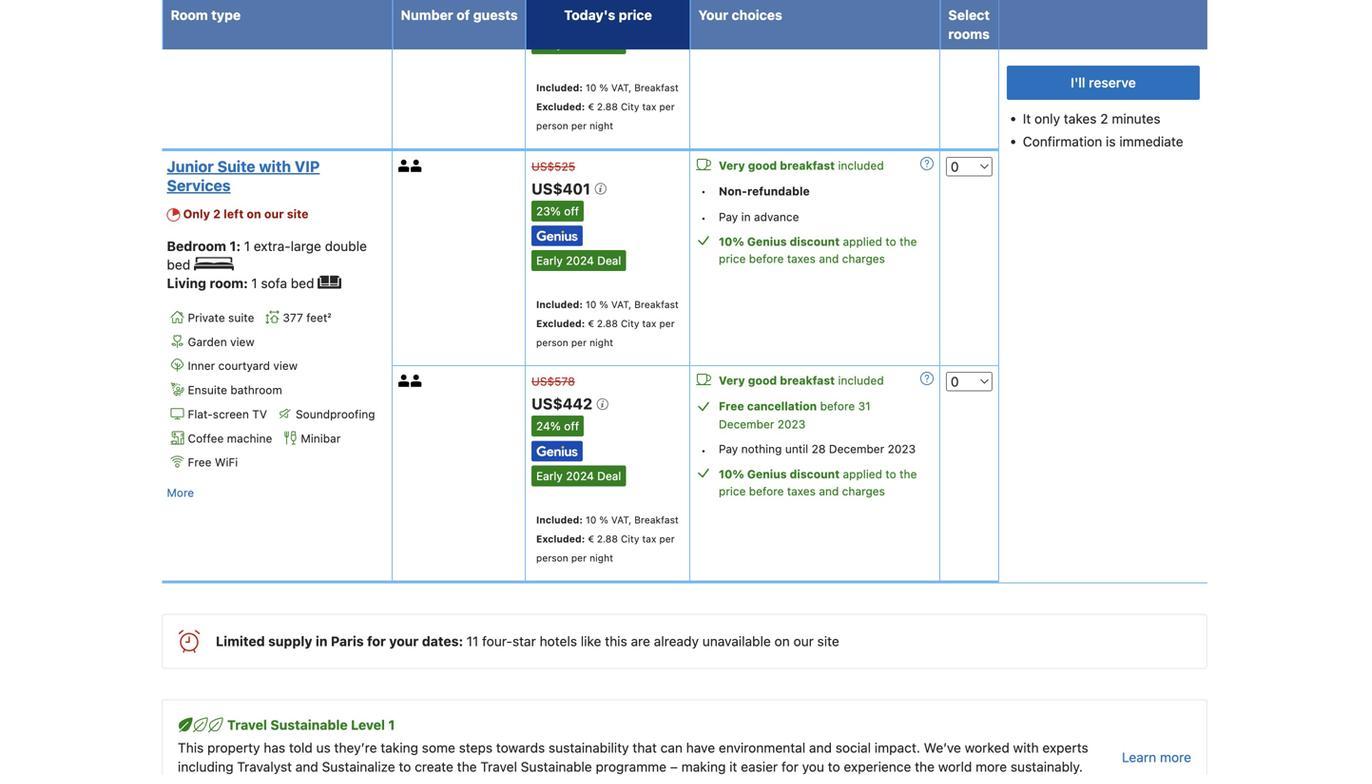 Task type: vqa. For each thing, say whether or not it's contained in the screenshot.
the bottom pay nothing until 28 december 2023
yes



Task type: describe. For each thing, give the bounding box(es) containing it.
11
[[467, 634, 479, 649]]

2 pay nothing until 28 december 2023 from the top
[[719, 443, 916, 456]]

1 vat, from the top
[[612, 82, 632, 93]]

feet²
[[307, 311, 332, 324]]

1 pay from the top
[[719, 35, 739, 48]]

very good breakfast included for advance
[[719, 159, 885, 172]]

ensuite bathroom
[[188, 383, 282, 397]]

1 vertical spatial bed
[[291, 275, 314, 291]]

2 nothing from the top
[[742, 443, 782, 456]]

tax for us$401
[[643, 318, 657, 329]]

star
[[513, 634, 536, 649]]

2024 for us$442
[[566, 470, 594, 483]]

advance
[[754, 210, 800, 223]]

garden view
[[188, 335, 255, 348]]

room type
[[171, 7, 241, 23]]

making
[[682, 759, 726, 775]]

unavailable
[[703, 634, 771, 649]]

discount for until
[[790, 468, 840, 481]]

early 2024 deal. you're getting a reduced rate because this property is offering a discount on stays between 1 january – 1 april 2024.. element for us$401
[[532, 250, 626, 271]]

0 vertical spatial travel
[[227, 717, 267, 733]]

1 excluded: from the top
[[537, 101, 585, 112]]

tv
[[252, 408, 267, 421]]

excluded: for us$401
[[537, 318, 585, 329]]

included: for us$442
[[537, 514, 583, 526]]

very good breakfast included for until
[[719, 374, 885, 387]]

junior suite with vip services link
[[167, 157, 381, 195]]

with inside this property has told us they're taking some steps towards sustainability that can have environmental and social impact. we've worked with experts including travalyst and sustainalize to create the travel sustainable programme – making it easier for you to experience the world more sustainably.
[[1014, 740, 1040, 756]]

0 horizontal spatial 2
[[213, 207, 221, 221]]

like
[[581, 634, 602, 649]]

0 horizontal spatial for
[[367, 634, 386, 649]]

2 vertical spatial 1
[[389, 717, 395, 733]]

only 2 left on our site
[[183, 207, 309, 221]]

dates:
[[422, 634, 463, 649]]

2 28 from the top
[[812, 443, 826, 456]]

told
[[289, 740, 313, 756]]

learn more
[[1123, 750, 1192, 765]]

deal for us$442
[[598, 470, 622, 483]]

€ 2.88 city tax per person per night for us$401
[[537, 318, 675, 348]]

1 city from the top
[[621, 101, 640, 112]]

it
[[730, 759, 738, 775]]

level
[[351, 717, 385, 733]]

more inside this property has told us they're taking some steps towards sustainability that can have environmental and social impact. we've worked with experts including travalyst and sustainalize to create the travel sustainable programme – making it easier for you to experience the world more sustainably.
[[976, 759, 1008, 775]]

deal for us$401
[[598, 254, 622, 267]]

soundproofing
[[296, 408, 375, 421]]

4 • from the top
[[701, 444, 707, 457]]

off for us$401
[[564, 204, 579, 218]]

limited
[[216, 634, 265, 649]]

included: 10 % vat, breakfast for us$442
[[537, 514, 679, 526]]

vat, for us$401
[[612, 299, 632, 310]]

discount for advance
[[790, 235, 840, 248]]

room
[[171, 7, 208, 23]]

occupancy image
[[398, 375, 411, 387]]

applied to the price before taxes and charges for until
[[719, 468, 918, 498]]

sustainable inside this property has told us they're taking some steps towards sustainability that can have environmental and social impact. we've worked with experts including travalyst and sustainalize to create the travel sustainable programme – making it easier for you to experience the world more sustainably.
[[521, 759, 592, 775]]

i'll reserve button
[[1007, 66, 1201, 100]]

1 • from the top
[[701, 36, 707, 49]]

1 31 from the top
[[859, 0, 871, 5]]

breakfast for us$442
[[635, 514, 679, 526]]

coffee
[[188, 432, 224, 445]]

us$442
[[532, 395, 596, 413]]

1 vertical spatial site
[[818, 634, 840, 649]]

that
[[633, 740, 657, 756]]

15% off. you're getting a reduced rate because this property is offering a early 2024 deal.. element
[[532, 8, 582, 29]]

1 early 2024 deal from the top
[[537, 37, 622, 50]]

can
[[661, 740, 683, 756]]

we've
[[924, 740, 962, 756]]

junior suite with vip services
[[167, 157, 320, 194]]

1 28 from the top
[[812, 35, 826, 48]]

0 horizontal spatial in
[[316, 634, 328, 649]]

only
[[1035, 111, 1061, 127]]

€ for us$401
[[588, 318, 594, 329]]

2024 for us$401
[[566, 254, 594, 267]]

private suite
[[188, 311, 254, 324]]

living room:
[[167, 275, 251, 291]]

23%
[[537, 204, 561, 218]]

2.88 for us$442
[[597, 533, 618, 545]]

1 early from the top
[[537, 37, 563, 50]]

learn
[[1123, 750, 1157, 765]]

worked
[[965, 740, 1010, 756]]

including
[[178, 759, 234, 775]]

10% for nothing
[[719, 468, 745, 481]]

non-
[[719, 184, 748, 198]]

more link
[[167, 483, 194, 502]]

1 % from the top
[[600, 82, 609, 93]]

bathroom
[[231, 383, 282, 397]]

free wifi
[[188, 456, 238, 469]]

minibar
[[301, 432, 341, 445]]

some
[[422, 740, 456, 756]]

1 for bedroom 1:
[[244, 238, 250, 254]]

limited supply in paris for your dates: 11 four-star hotels like this are already unavailable on our site
[[216, 634, 840, 649]]

today's price
[[565, 7, 652, 23]]

sustainably.
[[1011, 759, 1084, 775]]

today's
[[565, 7, 616, 23]]

i'll reserve
[[1071, 75, 1137, 90]]

included: 10 % vat, breakfast for us$401
[[537, 299, 679, 310]]

taxes for advance
[[788, 252, 816, 266]]

1 tax from the top
[[643, 101, 657, 112]]

services
[[167, 176, 231, 194]]

good for in
[[748, 159, 777, 172]]

2 31 from the top
[[859, 400, 871, 413]]

takes
[[1064, 111, 1097, 127]]

very for nothing
[[719, 374, 746, 387]]

taking
[[381, 740, 419, 756]]

city for us$401
[[621, 318, 640, 329]]

0 horizontal spatial view
[[230, 335, 255, 348]]

0 vertical spatial off
[[563, 12, 578, 25]]

experts
[[1043, 740, 1089, 756]]

only
[[183, 207, 210, 221]]

1 € 2.88 city tax per person per night from the top
[[537, 101, 675, 131]]

excluded: for us$442
[[537, 533, 585, 545]]

0 horizontal spatial our
[[264, 207, 284, 221]]

1 horizontal spatial view
[[273, 359, 298, 373]]

good for nothing
[[748, 374, 777, 387]]

this
[[178, 740, 204, 756]]

1 horizontal spatial our
[[794, 634, 814, 649]]

price for pay in advance
[[719, 252, 746, 266]]

1 person from the top
[[537, 120, 569, 131]]

city for us$442
[[621, 533, 640, 545]]

is
[[1107, 134, 1117, 149]]

sofa
[[261, 275, 287, 291]]

flat-
[[188, 408, 213, 421]]

1 horizontal spatial in
[[742, 210, 751, 223]]

0 vertical spatial price
[[619, 7, 652, 23]]

extra-
[[254, 238, 291, 254]]

double
[[325, 238, 367, 254]]

377
[[283, 311, 303, 324]]

flat-screen tv
[[188, 408, 267, 421]]

377 feet²
[[283, 311, 332, 324]]

your
[[389, 634, 419, 649]]

applied for pay nothing until 28 december 2023
[[843, 468, 883, 481]]

travel inside this property has told us they're taking some steps towards sustainability that can have environmental and social impact. we've worked with experts including travalyst and sustainalize to create the travel sustainable programme – making it easier for you to experience the world more sustainably.
[[481, 759, 517, 775]]

towards
[[496, 740, 545, 756]]

they're
[[334, 740, 377, 756]]

machine
[[227, 432, 272, 445]]

2 • from the top
[[701, 185, 707, 198]]

2.88 for us$401
[[597, 318, 618, 329]]

23% off. you're getting 23% off the original price due to multiple deals and benefits.. element
[[532, 201, 584, 222]]

this
[[605, 634, 628, 649]]

pay in advance
[[719, 210, 800, 223]]

1 before 31 december 2023 from the top
[[719, 0, 871, 23]]

15% off
[[537, 12, 578, 25]]

suite
[[217, 157, 256, 175]]

room:
[[210, 275, 248, 291]]

1 included: from the top
[[537, 82, 583, 93]]

vip
[[295, 157, 320, 175]]

select
[[949, 7, 990, 23]]

us$401
[[532, 180, 594, 198]]

charges for pay in advance
[[843, 252, 886, 266]]

four-
[[482, 634, 513, 649]]

1 nothing from the top
[[742, 35, 782, 48]]

confirmation
[[1023, 134, 1103, 149]]

are
[[631, 634, 651, 649]]

% for us$442
[[600, 514, 609, 526]]

1 horizontal spatial on
[[775, 634, 790, 649]]



Task type: locate. For each thing, give the bounding box(es) containing it.
3 % from the top
[[600, 514, 609, 526]]

sustainalize
[[322, 759, 395, 775]]

early 2024 deal. you're getting a reduced rate because this property is offering a discount on stays between 1 january – 1 april 2024.. element down today's
[[532, 33, 626, 54]]

0 vertical spatial 28
[[812, 35, 826, 48]]

3 excluded: from the top
[[537, 533, 585, 545]]

2 breakfast from the top
[[635, 299, 679, 310]]

2 included from the top
[[839, 374, 885, 387]]

your choices
[[699, 7, 783, 23]]

breakfast for until
[[780, 374, 835, 387]]

1 vertical spatial applied
[[843, 468, 883, 481]]

more inside learn more button
[[1161, 750, 1192, 765]]

nothing down 'free cancellation'
[[742, 443, 782, 456]]

site up large
[[287, 207, 309, 221]]

wifi
[[215, 456, 238, 469]]

3 deal from the top
[[598, 470, 622, 483]]

10% genius discount for until
[[719, 468, 840, 481]]

3 night from the top
[[590, 552, 614, 564]]

for left you
[[782, 759, 799, 775]]

0 vertical spatial view
[[230, 335, 255, 348]]

person up us$525 on the left top of page
[[537, 120, 569, 131]]

early 2024 deal. you're getting a reduced rate because this property is offering a discount on stays between 1 january – 1 april 2024.. element for us$442
[[532, 466, 626, 487]]

1 vertical spatial travel
[[481, 759, 517, 775]]

off right "24%"
[[564, 420, 579, 433]]

private
[[188, 311, 225, 324]]

1 horizontal spatial more
[[1161, 750, 1192, 765]]

early 2024 deal
[[537, 37, 622, 50], [537, 254, 622, 267], [537, 470, 622, 483]]

view
[[230, 335, 255, 348], [273, 359, 298, 373]]

2.88
[[597, 101, 618, 112], [597, 318, 618, 329], [597, 533, 618, 545]]

vat, for us$442
[[612, 514, 632, 526]]

3 € 2.88 city tax per person per night from the top
[[537, 533, 675, 564]]

for
[[367, 634, 386, 649], [782, 759, 799, 775]]

0 vertical spatial applied to the price before taxes and charges
[[719, 235, 918, 266]]

3 included: 10 % vat, breakfast from the top
[[537, 514, 679, 526]]

10% down 'free cancellation'
[[719, 468, 745, 481]]

easier
[[741, 759, 778, 775]]

very for in
[[719, 159, 746, 172]]

1 horizontal spatial 2
[[1101, 111, 1109, 127]]

1 included: 10 % vat, breakfast from the top
[[537, 82, 679, 93]]

% for us$401
[[600, 299, 609, 310]]

€ for us$442
[[588, 533, 594, 545]]

1 vertical spatial vat,
[[612, 299, 632, 310]]

0 vertical spatial nothing
[[742, 35, 782, 48]]

1 good from the top
[[748, 159, 777, 172]]

0 vertical spatial deal
[[598, 37, 622, 50]]

ensuite
[[188, 383, 227, 397]]

2 vertical spatial %
[[600, 514, 609, 526]]

1 genius from the top
[[748, 235, 787, 248]]

1 vertical spatial 28
[[812, 443, 826, 456]]

1 vertical spatial pay nothing until 28 december 2023
[[719, 443, 916, 456]]

good up the 'non-refundable' in the top of the page
[[748, 159, 777, 172]]

pay down the your choices
[[719, 35, 739, 48]]

number
[[401, 7, 454, 23]]

immediate
[[1120, 134, 1184, 149]]

2 city from the top
[[621, 318, 640, 329]]

2 vertical spatial early
[[537, 470, 563, 483]]

3 early from the top
[[537, 470, 563, 483]]

0 vertical spatial included: 10 % vat, breakfast
[[537, 82, 679, 93]]

2 very good breakfast included from the top
[[719, 374, 885, 387]]

in left paris at the bottom left of page
[[316, 634, 328, 649]]

3 tax from the top
[[643, 533, 657, 545]]

genius down 'free cancellation'
[[748, 468, 787, 481]]

1 vertical spatial off
[[564, 204, 579, 218]]

tax
[[643, 101, 657, 112], [643, 318, 657, 329], [643, 533, 657, 545]]

social
[[836, 740, 871, 756]]

bed left the couch image in the top of the page
[[291, 275, 314, 291]]

pay for more details on meals and payment options icon
[[719, 210, 739, 223]]

hotels
[[540, 634, 577, 649]]

0 vertical spatial pay nothing until 28 december 2023
[[719, 35, 916, 48]]

2 discount from the top
[[790, 468, 840, 481]]

free for free wifi
[[188, 456, 212, 469]]

large
[[291, 238, 321, 254]]

0 vertical spatial applied
[[843, 235, 883, 248]]

on right "left"
[[247, 207, 261, 221]]

1 applied from the top
[[843, 235, 883, 248]]

with left vip
[[259, 157, 291, 175]]

with inside junior suite with vip services
[[259, 157, 291, 175]]

included
[[839, 159, 885, 172], [839, 374, 885, 387]]

applied to the price before taxes and charges down advance
[[719, 235, 918, 266]]

travel sustainable level 1
[[227, 717, 395, 733]]

applied to the price before taxes and charges down cancellation
[[719, 468, 918, 498]]

1 vertical spatial view
[[273, 359, 298, 373]]

2 before 31 december 2023 from the top
[[719, 400, 871, 431]]

0 vertical spatial for
[[367, 634, 386, 649]]

1 10% genius discount from the top
[[719, 235, 840, 248]]

2 vertical spatial included: 10 % vat, breakfast
[[537, 514, 679, 526]]

has
[[264, 740, 286, 756]]

0 vertical spatial until
[[786, 35, 809, 48]]

1 inside the 1 extra-large double bed
[[244, 238, 250, 254]]

our right the unavailable
[[794, 634, 814, 649]]

charges for pay nothing until 28 december 2023
[[843, 485, 886, 498]]

early down the "15%"
[[537, 37, 563, 50]]

1 vertical spatial before 31 december 2023
[[719, 400, 871, 431]]

on right the unavailable
[[775, 634, 790, 649]]

2 vertical spatial city
[[621, 533, 640, 545]]

off
[[563, 12, 578, 25], [564, 204, 579, 218], [564, 420, 579, 433]]

breakfast for us$401
[[635, 299, 679, 310]]

early for us$401
[[537, 254, 563, 267]]

genius for nothing
[[748, 468, 787, 481]]

your
[[699, 7, 729, 23]]

0 vertical spatial 1
[[244, 238, 250, 254]]

more right learn
[[1161, 750, 1192, 765]]

non-refundable
[[719, 184, 810, 198]]

0 vertical spatial tax
[[643, 101, 657, 112]]

0 vertical spatial night
[[590, 120, 614, 131]]

2 € 2.88 city tax per person per night from the top
[[537, 318, 675, 348]]

10% genius discount for advance
[[719, 235, 840, 248]]

of
[[457, 7, 470, 23]]

person for us$401
[[537, 337, 569, 348]]

0 horizontal spatial with
[[259, 157, 291, 175]]

2 person from the top
[[537, 337, 569, 348]]

0 vertical spatial vat,
[[612, 82, 632, 93]]

1 breakfast from the top
[[780, 159, 835, 172]]

2 charges from the top
[[843, 485, 886, 498]]

our
[[264, 207, 284, 221], [794, 634, 814, 649]]

more down worked
[[976, 759, 1008, 775]]

10% genius discount down advance
[[719, 235, 840, 248]]

free down coffee
[[188, 456, 212, 469]]

more details on meals and payment options image
[[921, 157, 934, 170]]

night for us$442
[[590, 552, 614, 564]]

1 vertical spatial nothing
[[742, 443, 782, 456]]

included: down 24% off. you're getting 24% off the original price due to multiple deals and benefits.. element
[[537, 514, 583, 526]]

early for us$442
[[537, 470, 563, 483]]

2 excluded: from the top
[[537, 318, 585, 329]]

2 vertical spatial tax
[[643, 533, 657, 545]]

2 vertical spatial pay
[[719, 443, 739, 456]]

good up 'free cancellation'
[[748, 374, 777, 387]]

price down pay in advance
[[719, 252, 746, 266]]

1 vertical spatial good
[[748, 374, 777, 387]]

3 2024 from the top
[[566, 470, 594, 483]]

0 vertical spatial city
[[621, 101, 640, 112]]

1 € from the top
[[588, 101, 594, 112]]

2 taxes from the top
[[788, 485, 816, 498]]

2 vertical spatial included:
[[537, 514, 583, 526]]

3 € from the top
[[588, 533, 594, 545]]

10% for in
[[719, 235, 745, 248]]

1 horizontal spatial site
[[818, 634, 840, 649]]

view up 'bathroom'
[[273, 359, 298, 373]]

10 for us$442
[[586, 514, 597, 526]]

€ 2.88 city tax per person per night up us$525 on the left top of page
[[537, 101, 675, 131]]

minutes
[[1113, 111, 1161, 127]]

1 10 from the top
[[586, 82, 597, 93]]

garden
[[188, 335, 227, 348]]

have
[[687, 740, 716, 756]]

0 vertical spatial early 2024 deal. you're getting a reduced rate because this property is offering a discount on stays between 1 january – 1 april 2024.. element
[[532, 33, 626, 54]]

steps
[[459, 740, 493, 756]]

more details on meals and payment options image
[[921, 372, 934, 385]]

2024 down 23% off. you're getting 23% off the original price due to multiple deals and benefits.. element
[[566, 254, 594, 267]]

2 vertical spatial 2024
[[566, 470, 594, 483]]

1 vertical spatial € 2.88 city tax per person per night
[[537, 318, 675, 348]]

€ 2.88 city tax per person per night up us$578
[[537, 318, 675, 348]]

included for until
[[839, 374, 885, 387]]

nothing
[[742, 35, 782, 48], [742, 443, 782, 456]]

price
[[619, 7, 652, 23], [719, 252, 746, 266], [719, 485, 746, 498]]

2 vertical spatial €
[[588, 533, 594, 545]]

1 very from the top
[[719, 159, 746, 172]]

2 vertical spatial € 2.88 city tax per person per night
[[537, 533, 675, 564]]

1 charges from the top
[[843, 252, 886, 266]]

taxes down advance
[[788, 252, 816, 266]]

2 inside it only takes 2 minutes confirmation is immediate
[[1101, 111, 1109, 127]]

24% off
[[537, 420, 579, 433]]

2 vertical spatial deal
[[598, 470, 622, 483]]

bed up living
[[167, 257, 191, 272]]

0 vertical spatial on
[[247, 207, 261, 221]]

breakfast for advance
[[780, 159, 835, 172]]

breakfast up refundable at the right of the page
[[780, 159, 835, 172]]

sustainable up told
[[271, 717, 348, 733]]

early 2024 deal down today's
[[537, 37, 622, 50]]

1 vertical spatial early
[[537, 254, 563, 267]]

free for free cancellation
[[719, 400, 745, 413]]

early 2024 deal for us$401
[[537, 254, 622, 267]]

0 vertical spatial person
[[537, 120, 569, 131]]

0 vertical spatial 2
[[1101, 111, 1109, 127]]

1 deal from the top
[[598, 37, 622, 50]]

discount down advance
[[790, 235, 840, 248]]

0 horizontal spatial 1
[[244, 238, 250, 254]]

0 vertical spatial sustainable
[[271, 717, 348, 733]]

3 breakfast from the top
[[635, 514, 679, 526]]

2 until from the top
[[786, 443, 809, 456]]

€ 2.88 city tax per person per night for us$442
[[537, 533, 675, 564]]

very good breakfast included up refundable at the right of the page
[[719, 159, 885, 172]]

guests
[[474, 7, 518, 23]]

in down non-
[[742, 210, 751, 223]]

pay nothing until 28 december 2023 down cancellation
[[719, 443, 916, 456]]

off right the "15%"
[[563, 12, 578, 25]]

1 vertical spatial 10% genius discount
[[719, 468, 840, 481]]

1 vertical spatial very good breakfast included
[[719, 374, 885, 387]]

couch image
[[318, 276, 341, 289]]

supply
[[268, 634, 313, 649]]

€ 2.88 city tax per person per night up this
[[537, 533, 675, 564]]

included:
[[537, 82, 583, 93], [537, 299, 583, 310], [537, 514, 583, 526]]

1 very good breakfast included from the top
[[719, 159, 885, 172]]

2 10% from the top
[[719, 468, 745, 481]]

1 until from the top
[[786, 35, 809, 48]]

taxes for until
[[788, 485, 816, 498]]

early 2024 deal. you're getting a reduced rate because this property is offering a discount on stays between 1 january – 1 april 2024.. element down 24% off. you're getting 24% off the original price due to multiple deals and benefits.. element
[[532, 466, 626, 487]]

on
[[247, 207, 261, 221], [775, 634, 790, 649]]

1 left sofa
[[251, 275, 257, 291]]

1 vertical spatial 1
[[251, 275, 257, 291]]

site right the unavailable
[[818, 634, 840, 649]]

0 vertical spatial site
[[287, 207, 309, 221]]

1 night from the top
[[590, 120, 614, 131]]

2 applied to the price before taxes and charges from the top
[[719, 468, 918, 498]]

very up non-
[[719, 159, 746, 172]]

–
[[671, 759, 678, 775]]

1 vertical spatial taxes
[[788, 485, 816, 498]]

genius for in
[[748, 235, 787, 248]]

2 € from the top
[[588, 318, 594, 329]]

living
[[167, 275, 206, 291]]

10% down pay in advance
[[719, 235, 745, 248]]

2 horizontal spatial 1
[[389, 717, 395, 733]]

2 early 2024 deal. you're getting a reduced rate because this property is offering a discount on stays between 1 january – 1 april 2024.. element from the top
[[532, 250, 626, 271]]

night up us$401
[[590, 120, 614, 131]]

1 right 'level'
[[389, 717, 395, 733]]

3 10 from the top
[[586, 514, 597, 526]]

very up 'free cancellation'
[[719, 374, 746, 387]]

early 2024 deal. you're getting a reduced rate because this property is offering a discount on stays between 1 january – 1 april 2024.. element down 23% off. you're getting 23% off the original price due to multiple deals and benefits.. element
[[532, 250, 626, 271]]

included left more details on meals and payment options icon
[[839, 159, 885, 172]]

off for us$442
[[564, 420, 579, 433]]

night up like
[[590, 552, 614, 564]]

3 2.88 from the top
[[597, 533, 618, 545]]

10% genius discount down cancellation
[[719, 468, 840, 481]]

rooms
[[949, 26, 990, 42]]

0 horizontal spatial on
[[247, 207, 261, 221]]

2024 down today's
[[566, 37, 594, 50]]

3 early 2024 deal from the top
[[537, 470, 622, 483]]

early 2024 deal. you're getting a reduced rate because this property is offering a discount on stays between 1 january – 1 april 2024.. element
[[532, 33, 626, 54], [532, 250, 626, 271], [532, 466, 626, 487]]

10
[[586, 82, 597, 93], [586, 299, 597, 310], [586, 514, 597, 526]]

3 vat, from the top
[[612, 514, 632, 526]]

night up "us$442"
[[590, 337, 614, 348]]

1 2.88 from the top
[[597, 101, 618, 112]]

2 breakfast from the top
[[780, 374, 835, 387]]

1 10% from the top
[[719, 235, 745, 248]]

0 vertical spatial 10%
[[719, 235, 745, 248]]

28
[[812, 35, 826, 48], [812, 443, 826, 456]]

genius down pay in advance
[[748, 235, 787, 248]]

it
[[1023, 111, 1032, 127]]

breakfast up cancellation
[[780, 374, 835, 387]]

taxes
[[788, 252, 816, 266], [788, 485, 816, 498]]

1 for living room:
[[251, 275, 257, 291]]

learn more button
[[1123, 748, 1192, 767]]

2 vertical spatial early 2024 deal. you're getting a reduced rate because this property is offering a discount on stays between 1 january – 1 april 2024.. element
[[532, 466, 626, 487]]

price for pay nothing until 28 december 2023
[[719, 485, 746, 498]]

price right today's
[[619, 7, 652, 23]]

create
[[415, 759, 454, 775]]

1 early 2024 deal. you're getting a reduced rate because this property is offering a discount on stays between 1 january – 1 april 2024.. element from the top
[[532, 33, 626, 54]]

coffee machine
[[188, 432, 272, 445]]

free left cancellation
[[719, 400, 745, 413]]

1 breakfast from the top
[[635, 82, 679, 93]]

1 extra-large double bed
[[167, 238, 367, 272]]

1 vertical spatial city
[[621, 318, 640, 329]]

discount down cancellation
[[790, 468, 840, 481]]

pay nothing until 28 december 2023
[[719, 35, 916, 48], [719, 443, 916, 456]]

applied to the price before taxes and charges for advance
[[719, 235, 918, 266]]

person up us$578
[[537, 337, 569, 348]]

1 horizontal spatial bed
[[291, 275, 314, 291]]

included: up us$578
[[537, 299, 583, 310]]

excluded:
[[537, 101, 585, 112], [537, 318, 585, 329], [537, 533, 585, 545]]

0 vertical spatial genius
[[748, 235, 787, 248]]

breakfast
[[635, 82, 679, 93], [635, 299, 679, 310], [635, 514, 679, 526]]

bed
[[167, 257, 191, 272], [291, 275, 314, 291]]

2 included: 10 % vat, breakfast from the top
[[537, 299, 679, 310]]

nothing down "choices"
[[742, 35, 782, 48]]

0 vertical spatial 10% genius discount
[[719, 235, 840, 248]]

0 vertical spatial 31
[[859, 0, 871, 5]]

0 vertical spatial included
[[839, 159, 885, 172]]

genius
[[748, 235, 787, 248], [748, 468, 787, 481]]

2 deal from the top
[[598, 254, 622, 267]]

type
[[211, 7, 241, 23]]

travel up property
[[227, 717, 267, 733]]

0 vertical spatial early 2024 deal
[[537, 37, 622, 50]]

view up the inner courtyard view at the left of the page
[[230, 335, 255, 348]]

early down "24%"
[[537, 470, 563, 483]]

for inside this property has told us they're taking some steps towards sustainability that can have environmental and social impact. we've worked with experts including travalyst and sustainalize to create the travel sustainable programme – making it easier for you to experience the world more sustainably.
[[782, 759, 799, 775]]

1 included from the top
[[839, 159, 885, 172]]

2 very from the top
[[719, 374, 746, 387]]

experience
[[844, 759, 912, 775]]

off right 23%
[[564, 204, 579, 218]]

applied for pay in advance
[[843, 235, 883, 248]]

2 included: from the top
[[537, 299, 583, 310]]

0 vertical spatial free
[[719, 400, 745, 413]]

1 pay nothing until 28 december 2023 from the top
[[719, 35, 916, 48]]

1 vertical spatial 2
[[213, 207, 221, 221]]

2 vertical spatial price
[[719, 485, 746, 498]]

night for us$401
[[590, 337, 614, 348]]

city
[[621, 101, 640, 112], [621, 318, 640, 329], [621, 533, 640, 545]]

3 included: from the top
[[537, 514, 583, 526]]

0 horizontal spatial free
[[188, 456, 212, 469]]

%
[[600, 82, 609, 93], [600, 299, 609, 310], [600, 514, 609, 526]]

bedroom 1:
[[167, 238, 244, 254]]

2 early 2024 deal from the top
[[537, 254, 622, 267]]

tax for us$442
[[643, 533, 657, 545]]

0 vertical spatial breakfast
[[635, 82, 679, 93]]

0 horizontal spatial sustainable
[[271, 717, 348, 733]]

1 vertical spatial breakfast
[[780, 374, 835, 387]]

2 good from the top
[[748, 374, 777, 387]]

included for advance
[[839, 159, 885, 172]]

2 left "left"
[[213, 207, 221, 221]]

pay for more details on meals and payment options image
[[719, 443, 739, 456]]

select rooms
[[949, 7, 990, 42]]

2 vertical spatial off
[[564, 420, 579, 433]]

3 city from the top
[[621, 533, 640, 545]]

more
[[167, 486, 194, 500]]

0 vertical spatial charges
[[843, 252, 886, 266]]

property
[[207, 740, 260, 756]]

1 2024 from the top
[[566, 37, 594, 50]]

choices
[[732, 7, 783, 23]]

2 vertical spatial 2.88
[[597, 533, 618, 545]]

2 genius from the top
[[748, 468, 787, 481]]

10% genius discount
[[719, 235, 840, 248], [719, 468, 840, 481]]

1 vertical spatial included: 10 % vat, breakfast
[[537, 299, 679, 310]]

0 horizontal spatial more
[[976, 759, 1008, 775]]

it only takes 2 minutes confirmation is immediate
[[1023, 111, 1184, 149]]

1 taxes from the top
[[788, 252, 816, 266]]

3 pay from the top
[[719, 443, 739, 456]]

the
[[900, 235, 918, 248], [900, 468, 918, 481], [457, 759, 477, 775], [915, 759, 935, 775]]

this property has told us they're taking some steps towards sustainability that can have environmental and social impact. we've worked with experts including travalyst and sustainalize to create the travel sustainable programme – making it easier for you to experience the world more sustainably.
[[178, 740, 1089, 775]]

2 vertical spatial night
[[590, 552, 614, 564]]

travalyst
[[237, 759, 292, 775]]

with up sustainably.
[[1014, 740, 1040, 756]]

cancellation
[[748, 400, 817, 413]]

occupancy image
[[398, 160, 411, 172], [411, 160, 423, 172], [411, 375, 423, 387]]

screen
[[213, 408, 249, 421]]

our up extra-
[[264, 207, 284, 221]]

1 vertical spatial discount
[[790, 468, 840, 481]]

24% off. you're getting 24% off the original price due to multiple deals and benefits.. element
[[532, 416, 584, 437]]

0 horizontal spatial site
[[287, 207, 309, 221]]

1 vertical spatial free
[[188, 456, 212, 469]]

10 for us$401
[[586, 299, 597, 310]]

early 2024 deal down 23% off. you're getting 23% off the original price due to multiple deals and benefits.. element
[[537, 254, 622, 267]]

us$578
[[532, 375, 575, 388]]

2 10 from the top
[[586, 299, 597, 310]]

0 vertical spatial our
[[264, 207, 284, 221]]

1 horizontal spatial free
[[719, 400, 745, 413]]

sustainable
[[271, 717, 348, 733], [521, 759, 592, 775]]

left
[[224, 207, 244, 221]]

very good breakfast included up cancellation
[[719, 374, 885, 387]]

0 vertical spatial 2.88
[[597, 101, 618, 112]]

included: down 15% off
[[537, 82, 583, 93]]

3 early 2024 deal. you're getting a reduced rate because this property is offering a discount on stays between 1 january – 1 april 2024.. element from the top
[[532, 466, 626, 487]]

2 early from the top
[[537, 254, 563, 267]]

2 pay from the top
[[719, 210, 739, 223]]

person for us$442
[[537, 552, 569, 564]]

2024
[[566, 37, 594, 50], [566, 254, 594, 267], [566, 470, 594, 483]]

1 horizontal spatial travel
[[481, 759, 517, 775]]

31
[[859, 0, 871, 5], [859, 400, 871, 413]]

1 vertical spatial very
[[719, 374, 746, 387]]

2 vertical spatial early 2024 deal
[[537, 470, 622, 483]]

2 2024 from the top
[[566, 254, 594, 267]]

2 night from the top
[[590, 337, 614, 348]]

2 tax from the top
[[643, 318, 657, 329]]

person up hotels
[[537, 552, 569, 564]]

price down 'free cancellation'
[[719, 485, 746, 498]]

0 vertical spatial good
[[748, 159, 777, 172]]

bed inside the 1 extra-large double bed
[[167, 257, 191, 272]]

1 applied to the price before taxes and charges from the top
[[719, 235, 918, 266]]

taxes down cancellation
[[788, 485, 816, 498]]

2 10% genius discount from the top
[[719, 468, 840, 481]]

early 2024 deal for us$442
[[537, 470, 622, 483]]

us$525
[[532, 160, 576, 173]]

2 2.88 from the top
[[597, 318, 618, 329]]

discount
[[790, 235, 840, 248], [790, 468, 840, 481]]

3 • from the top
[[701, 211, 707, 225]]

included: for us$401
[[537, 299, 583, 310]]

2 vat, from the top
[[612, 299, 632, 310]]

per
[[660, 101, 675, 112], [572, 120, 587, 131], [660, 318, 675, 329], [572, 337, 587, 348], [660, 533, 675, 545], [572, 552, 587, 564]]

3 person from the top
[[537, 552, 569, 564]]

sustainable down sustainability
[[521, 759, 592, 775]]

1 horizontal spatial 1
[[251, 275, 257, 291]]

1 vertical spatial with
[[1014, 740, 1040, 756]]

included left more details on meals and payment options image
[[839, 374, 885, 387]]

2 up is
[[1101, 111, 1109, 127]]

0 vertical spatial 2024
[[566, 37, 594, 50]]

pay nothing until 28 december 2023 down "choices"
[[719, 35, 916, 48]]

1 vertical spatial tax
[[643, 318, 657, 329]]

1 vertical spatial 10
[[586, 299, 597, 310]]

early 2024 deal down 24% off. you're getting 24% off the original price due to multiple deals and benefits.. element
[[537, 470, 622, 483]]

early down 23%
[[537, 254, 563, 267]]

1 vertical spatial for
[[782, 759, 799, 775]]

already
[[654, 634, 699, 649]]

pay down 'free cancellation'
[[719, 443, 739, 456]]

1 vertical spatial 2.88
[[597, 318, 618, 329]]

travel down towards
[[481, 759, 517, 775]]

0 vertical spatial very good breakfast included
[[719, 159, 885, 172]]

2 % from the top
[[600, 299, 609, 310]]

1 left extra-
[[244, 238, 250, 254]]

us
[[316, 740, 331, 756]]

2 vertical spatial excluded:
[[537, 533, 585, 545]]

for left your
[[367, 634, 386, 649]]

pay down non-
[[719, 210, 739, 223]]

2024 down 24% off. you're getting 24% off the original price due to multiple deals and benefits.. element
[[566, 470, 594, 483]]

1 horizontal spatial with
[[1014, 740, 1040, 756]]



